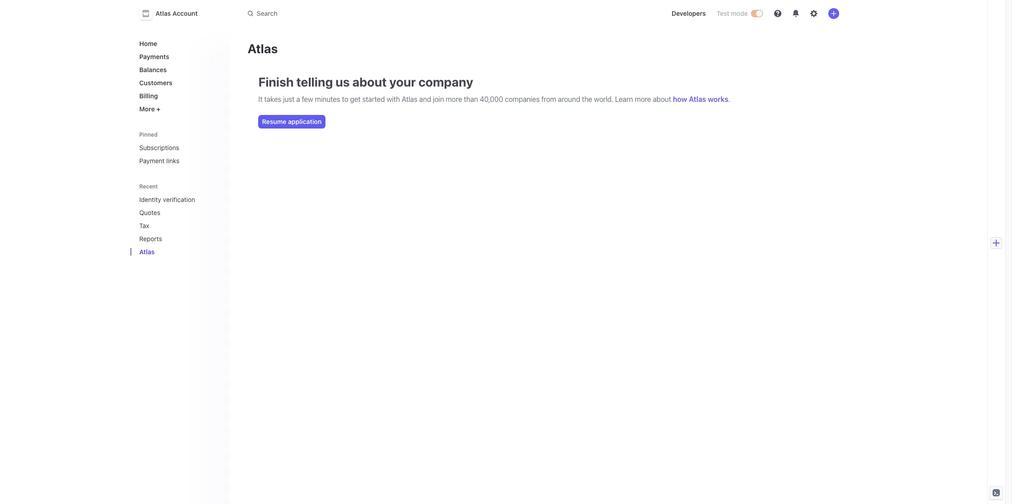 Task type: vqa. For each thing, say whether or not it's contained in the screenshot.
'takes'
yes



Task type: locate. For each thing, give the bounding box(es) containing it.
Search search field
[[242, 5, 497, 22]]

resume
[[262, 118, 286, 126]]

+
[[156, 105, 160, 113]]

atlas account
[[156, 9, 198, 17]]

application
[[288, 118, 322, 126]]

your
[[389, 74, 416, 89]]

mode
[[731, 9, 748, 17]]

1 more from the left
[[446, 95, 462, 103]]

atlas left the account
[[156, 9, 171, 17]]

about up started
[[352, 74, 387, 89]]

payment
[[139, 157, 165, 165]]

identity verification link
[[136, 192, 210, 207]]

atlas account button
[[139, 7, 207, 20]]

get
[[350, 95, 361, 103]]

payments
[[139, 53, 169, 60]]

from
[[541, 95, 556, 103]]

learn
[[615, 95, 633, 103]]

payment links
[[139, 157, 179, 165]]

balances link
[[136, 62, 222, 77]]

with
[[387, 95, 400, 103]]

quotes
[[139, 209, 160, 217]]

0 horizontal spatial more
[[446, 95, 462, 103]]

subscriptions
[[139, 144, 179, 152]]

.
[[728, 95, 730, 103]]

reports
[[139, 235, 162, 243]]

billing link
[[136, 88, 222, 103]]

more
[[139, 105, 155, 113]]

how atlas works link
[[673, 95, 728, 103]]

core navigation links element
[[136, 36, 222, 116]]

and
[[419, 95, 431, 103]]

quotes link
[[136, 205, 210, 220]]

more right learn
[[635, 95, 651, 103]]

developers
[[672, 9, 706, 17]]

to
[[342, 95, 348, 103]]

atlas down reports
[[139, 248, 155, 256]]

recent element
[[130, 192, 230, 260]]

0 horizontal spatial about
[[352, 74, 387, 89]]

more
[[446, 95, 462, 103], [635, 95, 651, 103]]

Search text field
[[242, 5, 497, 22]]

0 vertical spatial about
[[352, 74, 387, 89]]

works
[[708, 95, 728, 103]]

1 horizontal spatial more
[[635, 95, 651, 103]]

payment links link
[[136, 153, 222, 168]]

test mode
[[717, 9, 748, 17]]

settings image
[[810, 10, 817, 17]]

world.
[[594, 95, 613, 103]]

resume application
[[262, 118, 322, 126]]

pinned
[[139, 131, 158, 138]]

more +
[[139, 105, 160, 113]]

about left how at the top of the page
[[653, 95, 671, 103]]

atlas right how at the top of the page
[[689, 95, 706, 103]]

a
[[296, 95, 300, 103]]

the
[[582, 95, 592, 103]]

verification
[[163, 196, 195, 204]]

it
[[258, 95, 263, 103]]

more right join
[[446, 95, 462, 103]]

telling
[[296, 74, 333, 89]]

us
[[336, 74, 350, 89]]

join
[[433, 95, 444, 103]]

1 vertical spatial about
[[653, 95, 671, 103]]

reports link
[[136, 232, 210, 247]]

about
[[352, 74, 387, 89], [653, 95, 671, 103]]

just
[[283, 95, 295, 103]]

1 horizontal spatial about
[[653, 95, 671, 103]]

atlas
[[156, 9, 171, 17], [248, 41, 278, 56], [402, 95, 418, 103], [689, 95, 706, 103], [139, 248, 155, 256]]

tax link
[[136, 219, 210, 233]]

atlas inside atlas account "button"
[[156, 9, 171, 17]]

account
[[172, 9, 198, 17]]

started
[[362, 95, 385, 103]]

pinned element
[[136, 140, 222, 168]]

finish telling us about your company
[[258, 74, 473, 89]]



Task type: describe. For each thing, give the bounding box(es) containing it.
payments link
[[136, 49, 222, 64]]

pinned navigation links element
[[136, 131, 222, 168]]

developers link
[[668, 6, 709, 21]]

recent navigation links element
[[130, 183, 230, 260]]

tax
[[139, 222, 149, 230]]

company
[[419, 74, 473, 89]]

resume application link
[[258, 116, 325, 128]]

atlas down search
[[248, 41, 278, 56]]

few
[[302, 95, 313, 103]]

2 more from the left
[[635, 95, 651, 103]]

around
[[558, 95, 580, 103]]

customers link
[[136, 75, 222, 90]]

home
[[139, 40, 157, 47]]

customers
[[139, 79, 172, 87]]

links
[[166, 157, 179, 165]]

recent
[[139, 183, 158, 190]]

balances
[[139, 66, 167, 74]]

identity verification
[[139, 196, 195, 204]]

test
[[717, 9, 729, 17]]

atlas link
[[136, 245, 210, 260]]

atlas left and
[[402, 95, 418, 103]]

home link
[[136, 36, 222, 51]]

help image
[[774, 10, 781, 17]]

identity
[[139, 196, 161, 204]]

finish
[[258, 74, 294, 89]]

atlas inside atlas link
[[139, 248, 155, 256]]

it takes just a few minutes to get started with atlas and join more than 40,000 companies from around the world. learn more about how atlas works .
[[258, 95, 730, 103]]

companies
[[505, 95, 540, 103]]

billing
[[139, 92, 158, 100]]

than
[[464, 95, 478, 103]]

how
[[673, 95, 687, 103]]

subscriptions link
[[136, 140, 222, 155]]

minutes
[[315, 95, 340, 103]]

takes
[[264, 95, 281, 103]]

40,000
[[480, 95, 503, 103]]

search
[[257, 9, 277, 17]]



